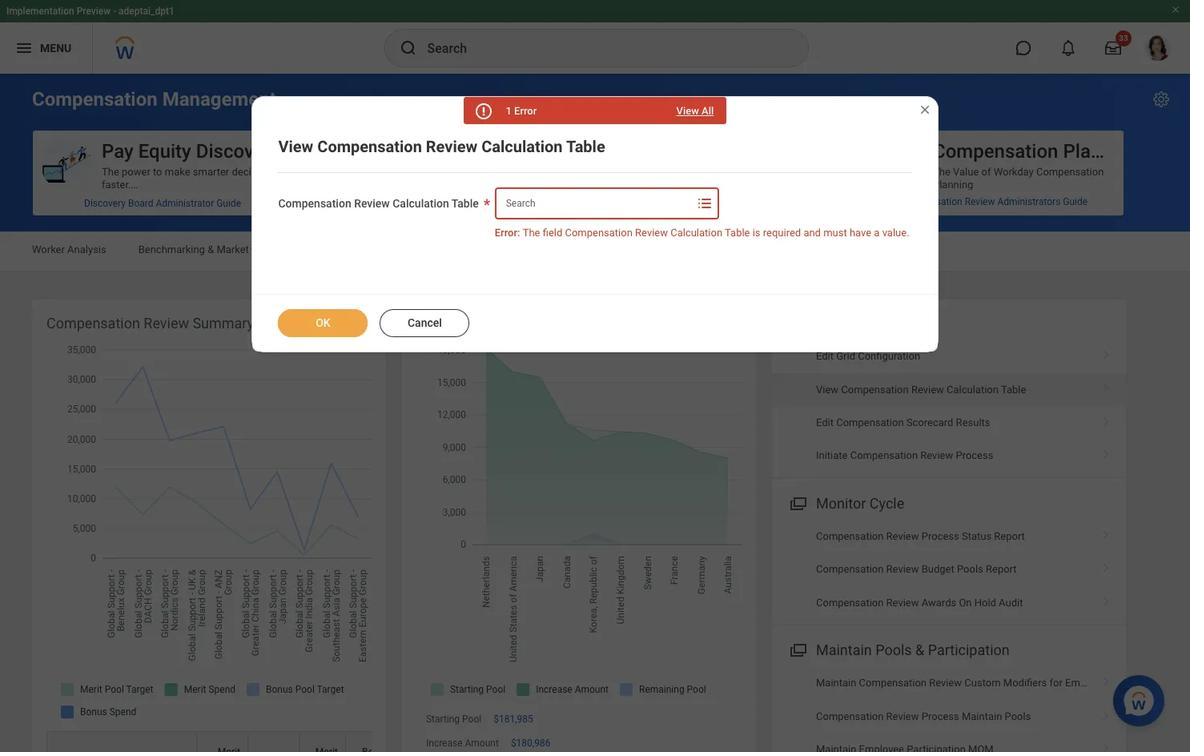 Task type: vqa. For each thing, say whether or not it's contained in the screenshot.
Tasks
no



Task type: locate. For each thing, give the bounding box(es) containing it.
2 vertical spatial maintain
[[962, 710, 1002, 722]]

2 vertical spatial list
[[772, 667, 1126, 752]]

country
[[581, 315, 631, 332]]

0 horizontal spatial a
[[240, 230, 245, 242]]

review left the it
[[354, 197, 390, 210]]

business benefits
[[379, 358, 461, 370]]

a inside dialog
[[874, 227, 880, 239]]

0 horizontal spatial administrator
[[156, 198, 214, 209]]

search image
[[399, 38, 418, 58]]

make down 'data—you'
[[121, 217, 146, 229]]

management up "pay equity discovery board" at the top of the page
[[162, 88, 276, 111]]

for for built
[[814, 166, 827, 178]]

1 horizontal spatial data
[[590, 140, 630, 163]]

data
[[590, 140, 630, 163], [252, 244, 273, 256]]

administrator down enterprise planning software built for a changing world.
[[714, 198, 772, 209]]

you down finances,
[[223, 255, 240, 267]]

workday inside data—you have tons of it, but how do you make sense of it? workday makes it easy to get a complete picture of your finances, people, and operations so you can make more informed decisions.
[[102, 230, 142, 242]]

on
[[959, 597, 972, 609]]

1 horizontal spatial benchmarking
[[379, 140, 503, 163]]

a inside enterprise planning software built for a changing world.
[[829, 166, 835, 178]]

is
[[753, 227, 761, 239]]

cycle right monitor
[[870, 495, 905, 512]]

your down the easy
[[194, 243, 214, 255]]

survey up compensation survey management administrator guide
[[449, 166, 480, 178]]

2 vertical spatial process
[[922, 710, 960, 722]]

maintain compensation review custom modifiers for employee link
[[772, 667, 1126, 700]]

0 vertical spatial have
[[151, 204, 172, 216]]

0 vertical spatial process
[[956, 450, 994, 462]]

view compensation review calculation table down real
[[816, 383, 1026, 395]]

tab list
[[16, 232, 1174, 271]]

1 chevron right image from the top
[[1096, 378, 1117, 394]]

planning down value
[[933, 179, 974, 191]]

0 horizontal spatial market
[[217, 244, 249, 256]]

$181,985 button
[[494, 713, 536, 726]]

your right answer
[[250, 319, 270, 332]]

chevron right image for compensation review process status report
[[1096, 525, 1117, 541]]

tab list inside main content
[[16, 232, 1174, 271]]

more
[[130, 268, 154, 280]]

compensation review process maintain pools link
[[772, 700, 1126, 733]]

1 horizontal spatial workday
[[994, 166, 1034, 178]]

3 chevron right image from the top
[[1096, 558, 1117, 574]]

2 horizontal spatial administrator
[[714, 198, 772, 209]]

of
[[982, 166, 991, 178], [198, 204, 207, 216], [179, 217, 189, 229], [182, 243, 192, 255]]

table down insight
[[1001, 383, 1026, 395]]

list containing edit grid configuration
[[772, 340, 1126, 472]]

1 horizontal spatial survey
[[449, 166, 480, 178]]

summary
[[193, 315, 254, 332]]

edit left grid
[[816, 350, 834, 362]]

0 horizontal spatial board
[[128, 198, 153, 209]]

2 chevron right image from the top
[[1096, 411, 1117, 427]]

the left field
[[523, 227, 540, 239]]

starting pool
[[426, 714, 482, 725]]

compensation review process maintain pools
[[816, 710, 1031, 722]]

view compensation review calculation table inside list item
[[816, 383, 1026, 395]]

3 chevron right image from the top
[[1096, 444, 1117, 460]]

changing
[[656, 179, 699, 191]]

for inside enterprise planning software built for a changing world.
[[814, 166, 827, 178]]

1 edit from the top
[[816, 350, 834, 362]]

review down real
[[912, 383, 944, 395]]

process down the results
[[956, 450, 994, 462]]

workday up complete
[[102, 230, 142, 242]]

make down people,
[[102, 268, 127, 280]]

edit
[[816, 350, 834, 362], [816, 417, 834, 429]]

4 chevron right image from the top
[[1096, 591, 1117, 607]]

guide up get
[[216, 198, 241, 209]]

report
[[994, 530, 1025, 542], [986, 563, 1017, 575]]

1 vertical spatial benchmarking & market data
[[138, 244, 273, 256]]

enterprise
[[656, 166, 703, 178]]

0 horizontal spatial data
[[252, 244, 273, 256]]

makes
[[144, 230, 175, 242]]

2 horizontal spatial the
[[933, 166, 951, 178]]

benchmarking & market data down 1 at the top left of page
[[379, 140, 630, 163]]

chevron right image inside compensation review awards on hold audit link
[[1096, 591, 1117, 607]]

0 vertical spatial pools
[[957, 563, 984, 575]]

0 horizontal spatial have
[[151, 204, 172, 216]]

1 list from the top
[[772, 340, 1126, 472]]

what
[[379, 191, 403, 203]]

chevron right image
[[1096, 345, 1117, 361], [1096, 411, 1117, 427], [1096, 444, 1117, 460], [1096, 591, 1117, 607], [1096, 738, 1117, 752]]

compensation review administrators guide
[[900, 196, 1088, 207]]

1 menu group image from the top
[[787, 492, 808, 513]]

1 vertical spatial maintain
[[816, 677, 857, 689]]

administrator for the power to make smarter decisions, faster.
[[156, 198, 214, 209]]

1 horizontal spatial have
[[850, 227, 872, 239]]

maintain
[[816, 642, 872, 659], [816, 677, 857, 689], [962, 710, 1002, 722]]

of right value
[[982, 166, 991, 178]]

must
[[824, 227, 847, 239]]

a
[[829, 166, 835, 178], [874, 227, 880, 239], [240, 230, 245, 242]]

ok
[[316, 316, 331, 329]]

0 vertical spatial list
[[772, 340, 1126, 472]]

review down adaptive
[[635, 227, 668, 239]]

1 horizontal spatial for
[[814, 166, 827, 178]]

1 vertical spatial view
[[278, 137, 313, 156]]

2 vertical spatial for
[[1050, 677, 1063, 689]]

data down do
[[252, 244, 273, 256]]

table up compensation review calculation table field
[[566, 137, 605, 156]]

2 horizontal spatial view
[[816, 383, 839, 395]]

cycle down configure this page image
[[1144, 140, 1190, 163]]

for right modifiers
[[1050, 677, 1063, 689]]

3 list from the top
[[772, 667, 1126, 752]]

a left the "value."
[[874, 227, 880, 239]]

management down 1 at the top left of page
[[483, 166, 544, 178]]

chevron right image for compensation review budget pools report
[[1096, 558, 1117, 574]]

review up questions.
[[144, 315, 189, 332]]

0 vertical spatial maintain
[[816, 642, 872, 659]]

0 vertical spatial your
[[194, 243, 214, 255]]

1 vertical spatial have
[[850, 227, 872, 239]]

discovery
[[196, 140, 280, 163], [84, 198, 126, 209]]

workday up administrators
[[994, 166, 1034, 178]]

results
[[956, 417, 991, 429]]

list
[[772, 340, 1126, 472], [772, 520, 1126, 619], [772, 667, 1126, 752]]

list containing maintain compensation review custom modifiers for employee
[[772, 667, 1126, 752]]

chevron right image for edit grid configuration
[[1096, 345, 1117, 361]]

1 vertical spatial management
[[483, 166, 544, 178]]

error
[[514, 105, 537, 117]]

& up maintain compensation review custom modifiers for employee link on the right bottom of page
[[916, 642, 925, 659]]

review down "scorecard" on the right of the page
[[921, 450, 953, 462]]

0 horizontal spatial survey
[[385, 196, 413, 207]]

0 vertical spatial edit
[[816, 350, 834, 362]]

report right status
[[994, 530, 1025, 542]]

benchmarking up compensation survey management
[[379, 140, 503, 163]]

0 horizontal spatial you
[[102, 217, 118, 229]]

administrator
[[474, 196, 533, 207], [156, 198, 214, 209], [714, 198, 772, 209]]

define
[[1008, 204, 1038, 216]]

0 vertical spatial data
[[590, 140, 630, 163]]

1 horizontal spatial cycle
[[1144, 140, 1190, 163]]

1 horizontal spatial view
[[677, 105, 699, 117]]

have
[[151, 204, 172, 216], [850, 227, 872, 239]]

administrator up error:
[[474, 196, 533, 207]]

data up compensation review calculation table field
[[590, 140, 630, 163]]

benchmarking & market data down the easy
[[138, 244, 273, 256]]

to left get
[[210, 230, 220, 242]]

maintain for maintain pools & participation
[[816, 642, 872, 659]]

0 vertical spatial workday
[[994, 166, 1034, 178]]

0 horizontal spatial for
[[233, 550, 246, 562]]

planning right workforce
[[706, 460, 747, 472]]

benchmarking down it
[[138, 244, 205, 256]]

and up more
[[138, 255, 155, 267]]

chevron right image inside compensation review process maintain pools link
[[1096, 705, 1117, 721]]

self-
[[248, 550, 268, 562]]

0 vertical spatial survey
[[449, 166, 480, 178]]

management for compensation survey management
[[483, 166, 544, 178]]

0 vertical spatial view compensation review calculation table
[[278, 137, 605, 156]]

quickly
[[972, 307, 1006, 319]]

1 vertical spatial your
[[250, 319, 270, 332]]

have up "sense"
[[151, 204, 172, 216]]

and right changes
[[1074, 294, 1092, 306]]

make
[[165, 166, 190, 178], [121, 217, 146, 229], [102, 268, 127, 280]]

4 chevron right image from the top
[[1096, 671, 1117, 687]]

benefits
[[424, 358, 461, 370]]

management
[[162, 88, 276, 111], [483, 166, 544, 178], [415, 196, 472, 207]]

benchmarking & market data
[[379, 140, 630, 163], [138, 244, 273, 256]]

table down compensation survey management
[[452, 197, 479, 210]]

2 vertical spatial view
[[816, 383, 839, 395]]

compensation review process status report
[[816, 530, 1025, 542]]

1 vertical spatial view compensation review calculation table
[[816, 383, 1026, 395]]

planning up strategy on the top right of the page
[[1063, 140, 1139, 163]]

a consistent security model for self- service.
[[102, 550, 268, 575]]

1 vertical spatial process
[[922, 530, 960, 542]]

a inside data—you have tons of it, but how do you make sense of it? workday makes it easy to get a complete picture of your finances, people, and operations so you can make more informed decisions.
[[240, 230, 245, 242]]

chevron right image inside the compensation review process status report link
[[1096, 525, 1117, 541]]

pools right budget
[[957, 563, 984, 575]]

chevron right image inside initiate compensation review process link
[[1096, 444, 1117, 460]]

of left it?
[[179, 217, 189, 229]]

edit up initiate
[[816, 417, 834, 429]]

view compensation review calculation table up compensation survey management
[[278, 137, 605, 156]]

1 vertical spatial you
[[223, 255, 240, 267]]

enterprise planning software built for a changing world.
[[656, 166, 835, 191]]

2 edit from the top
[[816, 417, 834, 429]]

0 horizontal spatial workday
[[102, 230, 142, 242]]

have right must
[[850, 227, 872, 239]]

row
[[46, 732, 495, 752]]

inbox large image
[[1106, 40, 1122, 56]]

amount
[[465, 738, 499, 749]]

a right built
[[829, 166, 835, 178]]

process for status
[[922, 530, 960, 542]]

planning down changing
[[674, 198, 712, 209]]

edit compensation scorecard results
[[816, 417, 991, 429]]

0 horizontal spatial cycle
[[870, 495, 905, 512]]

management down compensation survey management
[[415, 196, 472, 207]]

1 horizontal spatial management
[[415, 196, 472, 207]]

and left must
[[804, 227, 821, 239]]

compensation survey management
[[379, 166, 544, 178]]

field
[[543, 227, 563, 239]]

2 horizontal spatial a
[[874, 227, 880, 239]]

a right get
[[240, 230, 245, 242]]

1 vertical spatial survey
[[385, 196, 413, 207]]

edit for edit compensation scorecard results
[[816, 417, 834, 429]]

chevron right image
[[1096, 378, 1117, 394], [1096, 525, 1117, 541], [1096, 558, 1117, 574], [1096, 671, 1117, 687], [1096, 705, 1117, 721]]

1 horizontal spatial a
[[829, 166, 835, 178]]

0 vertical spatial management
[[162, 88, 276, 111]]

list containing compensation review process status report
[[772, 520, 1126, 619]]

compensation inside the value of workday compensation planning
[[1037, 166, 1104, 178]]

for inside a consistent security model for self- service.
[[233, 550, 246, 562]]

to up the quickly
[[979, 294, 988, 306]]

main content
[[0, 74, 1190, 752]]

workday
[[994, 166, 1034, 178], [102, 230, 142, 242]]

planning
[[1063, 140, 1139, 163], [933, 179, 974, 191], [674, 198, 712, 209], [706, 460, 747, 472]]

0 vertical spatial make
[[165, 166, 190, 178]]

for right built
[[814, 166, 827, 178]]

modifiers
[[1004, 677, 1047, 689]]

administrator up it?
[[156, 198, 214, 209]]

administrators
[[998, 196, 1061, 207]]

1 vertical spatial benchmarking
[[138, 244, 205, 256]]

and
[[804, 227, 821, 239], [138, 255, 155, 267], [1074, 294, 1092, 306], [1066, 371, 1084, 383]]

0 vertical spatial board
[[285, 140, 336, 163]]

compensation review by country element
[[402, 300, 756, 752]]

2 menu group image from the top
[[787, 639, 808, 660]]

0 vertical spatial report
[[994, 530, 1025, 542]]

0 vertical spatial benchmarking & market data
[[379, 140, 630, 163]]

to
[[153, 166, 162, 178], [964, 204, 974, 216], [210, 230, 220, 242], [979, 294, 988, 306], [202, 319, 211, 332], [1016, 371, 1025, 383]]

0 vertical spatial market
[[525, 140, 586, 163]]

monitor cycle
[[816, 495, 905, 512]]

0 horizontal spatial view compensation review calculation table
[[278, 137, 605, 156]]

review up compensation review process maintain pools link
[[929, 677, 962, 689]]

compensation review awards on hold audit
[[816, 597, 1023, 609]]

compensation review administrators guide link
[[864, 190, 1124, 214]]

report up audit
[[986, 563, 1017, 575]]

0 horizontal spatial your
[[194, 243, 214, 255]]

view compensation review calculation table inside dialog
[[278, 137, 605, 156]]

worker analysis
[[32, 244, 106, 256]]

make down equity
[[165, 166, 190, 178]]

chevron right image inside compensation review budget pools report link
[[1096, 558, 1117, 574]]

chevron right image for edit compensation scorecard results
[[1096, 411, 1117, 427]]

1 chevron right image from the top
[[1096, 345, 1117, 361]]

the inside the power to make smarter decisions, faster.
[[102, 166, 119, 178]]

chevron right image inside view compensation review calculation table link
[[1096, 378, 1117, 394]]

have inside view compensation review calculation table dialog
[[850, 227, 872, 239]]

pools down 'compensation review awards on hold audit'
[[876, 642, 912, 659]]

implementation preview -   adeptai_dpt1
[[6, 6, 175, 17]]

smarter
[[193, 166, 229, 178]]

0 horizontal spatial pools
[[876, 642, 912, 659]]

2 vertical spatial management
[[415, 196, 472, 207]]

the for pay equity discovery board
[[102, 166, 119, 178]]

use
[[379, 588, 397, 600]]

0 horizontal spatial benchmarking
[[138, 244, 205, 256]]

cases
[[399, 588, 428, 600]]

1 vertical spatial list
[[772, 520, 1126, 619]]

1 vertical spatial workday
[[102, 230, 142, 242]]

configuration
[[858, 350, 921, 362]]

what it is?
[[379, 191, 427, 203]]

market down error
[[525, 140, 586, 163]]

and right analyze
[[1066, 371, 1084, 383]]

chevron right image inside edit grid configuration link
[[1096, 345, 1117, 361]]

compensation review summary element
[[32, 300, 495, 752]]

1 horizontal spatial discovery
[[196, 140, 280, 163]]

close environment banner image
[[1171, 5, 1181, 14]]

menu group image
[[787, 492, 808, 513], [787, 639, 808, 660]]

2 list from the top
[[772, 520, 1126, 619]]

of up "operations"
[[182, 243, 192, 255]]

0 vertical spatial menu group image
[[787, 492, 808, 513]]

for left self-
[[233, 550, 246, 562]]

5 chevron right image from the top
[[1096, 705, 1117, 721]]

guide up required
[[775, 198, 799, 209]]

tab list containing worker analysis
[[16, 232, 1174, 271]]

adeptai_dpt1
[[119, 6, 175, 17]]

maintain compensation review custom modifiers for employee
[[816, 677, 1111, 689]]

2 horizontal spatial management
[[483, 166, 544, 178]]

compensation review budget pools report
[[816, 563, 1017, 575]]

you down 'data—you'
[[102, 217, 118, 229]]

answer
[[213, 319, 247, 332]]

the inside the value of workday compensation planning
[[933, 166, 951, 178]]

& right plan
[[999, 204, 1006, 216]]

of inside the value of workday compensation planning
[[982, 166, 991, 178]]

0 vertical spatial view
[[677, 105, 699, 117]]

value.
[[883, 227, 910, 239]]

guide up field
[[535, 196, 560, 207]]

2 vertical spatial pools
[[1005, 710, 1031, 722]]

compensation management
[[32, 88, 276, 111]]

discovery up decisions,
[[196, 140, 280, 163]]

view inside view compensation review calculation table link
[[816, 383, 839, 395]]

easy
[[186, 230, 208, 242]]

cycle
[[1144, 140, 1190, 163], [870, 495, 905, 512]]

guide right administrators
[[1063, 196, 1088, 207]]

process down maintain compensation review custom modifiers for employee link on the right bottom of page
[[922, 710, 960, 722]]

guide
[[535, 196, 560, 207], [1063, 196, 1088, 207], [216, 198, 241, 209], [775, 198, 799, 209]]

discovery board administrator guide link
[[33, 191, 292, 216]]

0 horizontal spatial the
[[102, 166, 119, 178]]

planning for workforce planning
[[706, 460, 747, 472]]

chevron right image inside maintain compensation review custom modifiers for employee link
[[1096, 671, 1117, 687]]

of left the 'it,'
[[198, 204, 207, 216]]

2 chevron right image from the top
[[1096, 525, 1117, 541]]

review up compensation survey management
[[426, 137, 478, 156]]

to right insight
[[1016, 371, 1025, 383]]

1 horizontal spatial your
[[250, 319, 270, 332]]

employee
[[1065, 677, 1111, 689]]

1 horizontal spatial market
[[525, 140, 586, 163]]

1 vertical spatial report
[[986, 563, 1017, 575]]

to left answer
[[202, 319, 211, 332]]

the up faster.
[[102, 166, 119, 178]]

report for compensation review budget pools report
[[986, 563, 1017, 575]]

edit grid configuration link
[[772, 340, 1126, 373]]

increase amount
[[426, 738, 499, 749]]

all
[[702, 105, 714, 117]]

1 horizontal spatial the
[[523, 227, 540, 239]]

chevron right image inside edit compensation scorecard results link
[[1096, 411, 1117, 427]]

market down get
[[217, 244, 249, 256]]

list for pools
[[772, 667, 1126, 752]]

$180,986 button
[[511, 737, 553, 750]]

1 horizontal spatial benchmarking & market data
[[379, 140, 630, 163]]

2 horizontal spatial pools
[[1005, 710, 1031, 722]]

review down compensation review budget pools report
[[887, 597, 919, 609]]

tons
[[175, 204, 195, 216]]

the left value
[[933, 166, 951, 178]]

0 horizontal spatial benchmarking & market data
[[138, 244, 273, 256]]

0 vertical spatial for
[[814, 166, 827, 178]]

discovery inside discovery board administrator guide link
[[84, 198, 126, 209]]

compensation review budget pools report link
[[772, 553, 1126, 586]]

discovery down faster.
[[84, 198, 126, 209]]

1 vertical spatial edit
[[816, 417, 834, 429]]

to right power
[[153, 166, 162, 178]]

1 vertical spatial board
[[128, 198, 153, 209]]

pools down modifiers
[[1005, 710, 1031, 722]]

0 horizontal spatial discovery
[[84, 198, 126, 209]]

preview
[[77, 6, 111, 17]]

and inside data—you have tons of it, but how do you make sense of it? workday makes it easy to get a complete picture of your finances, people, and operations so you can make more informed decisions.
[[138, 255, 155, 267]]

survey left "is?" at the left of page
[[385, 196, 413, 207]]

1 vertical spatial menu group image
[[787, 639, 808, 660]]

process up budget
[[922, 530, 960, 542]]

& down 1 at the top left of page
[[508, 140, 520, 163]]



Task type: describe. For each thing, give the bounding box(es) containing it.
decisions.
[[201, 268, 248, 280]]

monitor
[[816, 495, 866, 512]]

administrator for enterprise planning software built for a changing world.
[[714, 198, 772, 209]]

cancel
[[408, 316, 442, 329]]

operations
[[157, 255, 207, 267]]

to inside flexibility to manage changes and execute quickly
[[979, 294, 988, 306]]

pool
[[462, 714, 482, 725]]

your inside augmented analytics to answer your questions.
[[250, 319, 270, 332]]

chevron right image for compensation review awards on hold audit
[[1096, 591, 1117, 607]]

adaptive
[[635, 198, 672, 209]]

status
[[962, 530, 992, 542]]

review left budget
[[887, 563, 919, 575]]

edit for edit grid configuration
[[816, 350, 834, 362]]

grid
[[837, 350, 856, 362]]

survey for compensation survey management administrator guide
[[385, 196, 413, 207]]

review left by
[[514, 315, 559, 332]]

1 vertical spatial market
[[217, 244, 249, 256]]

view compensation review calculation table list item
[[772, 373, 1126, 406]]

main content containing compensation management
[[0, 74, 1190, 752]]

review up compensation review budget pools report
[[887, 530, 919, 542]]

initiate compensation review process link
[[772, 439, 1126, 472]]

analytics
[[158, 319, 199, 332]]

error: the field compensation review calculation table is required and must have a value.
[[495, 227, 910, 239]]

0 vertical spatial you
[[102, 217, 118, 229]]

informed
[[156, 268, 198, 280]]

make inside the power to make smarter decisions, faster.
[[165, 166, 190, 178]]

power
[[122, 166, 150, 178]]

-
[[113, 6, 116, 17]]

security
[[162, 550, 199, 562]]

the value of workday compensation planning
[[933, 166, 1104, 191]]

chevron right image for compensation review process maintain pools
[[1096, 705, 1117, 721]]

but
[[221, 204, 236, 216]]

0 vertical spatial discovery
[[196, 140, 280, 163]]

chevron right image for initiate compensation review process
[[1096, 444, 1117, 460]]

planning
[[706, 166, 745, 178]]

2 vertical spatial make
[[102, 268, 127, 280]]

$181,985
[[494, 714, 533, 725]]

review down value
[[965, 196, 995, 207]]

view compensation review calculation table dialog
[[252, 96, 939, 352]]

worker
[[32, 244, 65, 256]]

planning for compensation planning cycle
[[1063, 140, 1139, 163]]

your inside data—you have tons of it, but how do you make sense of it? workday makes it easy to get a complete picture of your finances, people, and operations so you can make more informed decisions.
[[194, 243, 214, 255]]

pay equity discovery board
[[102, 140, 336, 163]]

world.
[[701, 179, 730, 191]]

1 vertical spatial make
[[121, 217, 146, 229]]

benchmarking & market data inside tab list
[[138, 244, 273, 256]]

1 vertical spatial cycle
[[870, 495, 905, 512]]

$180,986
[[511, 738, 551, 749]]

prompts image
[[695, 194, 714, 213]]

planning for adaptive planning administrator guide
[[674, 198, 712, 209]]

menu group image for monitor cycle
[[787, 492, 808, 513]]

management for compensation survey management administrator guide
[[415, 196, 472, 207]]

adaptive planning administrator guide link
[[587, 191, 847, 216]]

edit compensation scorecard results link
[[772, 406, 1126, 439]]

Compensation Review Calculation Table field
[[496, 189, 694, 218]]

implementation preview -   adeptai_dpt1 banner
[[0, 0, 1190, 74]]

have inside data—you have tons of it, but how do you make sense of it? workday makes it easy to get a complete picture of your finances, people, and operations so you can make more informed decisions.
[[151, 204, 172, 216]]

2 horizontal spatial for
[[1050, 677, 1063, 689]]

benchmarking inside tab list
[[138, 244, 205, 256]]

1 vertical spatial pools
[[876, 642, 912, 659]]

5 chevron right image from the top
[[1096, 738, 1117, 752]]

compensation planning cycle
[[933, 140, 1190, 163]]

workforce planning
[[656, 460, 747, 472]]

participation
[[928, 642, 1010, 659]]

close view compensation review calculation table image
[[919, 103, 931, 116]]

calculation inside list item
[[947, 383, 999, 395]]

time
[[956, 371, 979, 383]]

table inside list item
[[1001, 383, 1026, 395]]

notifications large image
[[1061, 40, 1077, 56]]

flexibility
[[933, 294, 977, 306]]

survey for compensation survey management
[[449, 166, 480, 178]]

to inside the power to make smarter decisions, faster.
[[153, 166, 162, 178]]

report for compensation review process status report
[[994, 530, 1025, 542]]

review inside list item
[[912, 383, 944, 395]]

list for cycle
[[772, 520, 1126, 619]]

chevron right image for view compensation review calculation table
[[1096, 378, 1117, 394]]

error:
[[495, 227, 520, 239]]

changes
[[1031, 294, 1072, 306]]

service.
[[102, 563, 138, 575]]

exclamation image
[[478, 106, 490, 118]]

value
[[953, 166, 979, 178]]

0 horizontal spatial management
[[162, 88, 276, 111]]

implementation
[[6, 6, 74, 17]]

and inside view compensation review calculation table dialog
[[804, 227, 821, 239]]

business
[[379, 358, 421, 370]]

built
[[791, 166, 811, 178]]

compensation inside list item
[[841, 383, 909, 395]]

decisions,
[[232, 166, 278, 178]]

table left is
[[725, 227, 750, 239]]

to left plan
[[964, 204, 974, 216]]

the for compensation planning cycle
[[933, 166, 951, 178]]

analyze
[[1028, 371, 1064, 383]]

sense
[[149, 217, 176, 229]]

model
[[201, 550, 230, 562]]

data—you
[[102, 204, 148, 216]]

manage
[[991, 294, 1028, 306]]

get
[[222, 230, 237, 242]]

process for maintain
[[922, 710, 960, 722]]

view compensation review calculation table link
[[772, 373, 1126, 406]]

increase
[[426, 738, 463, 749]]

workday inside the value of workday compensation planning
[[994, 166, 1034, 178]]

planning inside the value of workday compensation planning
[[933, 179, 974, 191]]

strategy
[[1040, 204, 1079, 216]]

starting
[[426, 714, 460, 725]]

profile logan mcneil element
[[1136, 30, 1181, 66]]

1 vertical spatial data
[[252, 244, 273, 256]]

1 horizontal spatial pools
[[957, 563, 984, 575]]

ability
[[933, 204, 962, 216]]

do
[[260, 204, 272, 216]]

finances,
[[217, 243, 258, 255]]

0 horizontal spatial view
[[278, 137, 313, 156]]

edit grid configuration
[[816, 350, 921, 362]]

augmented
[[102, 319, 155, 332]]

the inside view compensation review calculation table dialog
[[523, 227, 540, 239]]

menu group image for maintain pools & participation
[[787, 639, 808, 660]]

core.
[[188, 435, 211, 447]]

initiate
[[816, 450, 848, 462]]

how
[[238, 204, 258, 216]]

chevron right image for maintain compensation review custom modifiers for employee
[[1096, 671, 1117, 687]]

and inside real time insight to analyze and respond
[[1066, 371, 1084, 383]]

0 vertical spatial benchmarking
[[379, 140, 503, 163]]

compensation review by country
[[417, 315, 631, 332]]

equity
[[138, 140, 191, 163]]

1 horizontal spatial you
[[223, 255, 240, 267]]

adaptive planning administrator guide
[[635, 198, 799, 209]]

compensation review calculation table
[[278, 197, 479, 210]]

to inside augmented analytics to answer your questions.
[[202, 319, 211, 332]]

data
[[165, 435, 185, 447]]

configure this page image
[[1152, 90, 1171, 109]]

1 horizontal spatial administrator
[[474, 196, 533, 207]]

picture
[[148, 243, 180, 255]]

ability to plan & define strategy
[[933, 204, 1079, 216]]

to inside real time insight to analyze and respond
[[1016, 371, 1025, 383]]

compensation survey management administrator guide
[[320, 196, 560, 207]]

guide for the power to make smarter decisions, faster.
[[216, 198, 241, 209]]

augmented analytics to answer your questions.
[[102, 319, 270, 344]]

review down maintain compensation review custom modifiers for employee link on the right bottom of page
[[887, 710, 919, 722]]

questions.
[[102, 332, 150, 344]]

view all
[[677, 105, 714, 117]]

discovery board administrator guide
[[84, 198, 241, 209]]

& down the easy
[[208, 244, 214, 256]]

can
[[242, 255, 259, 267]]

to inside data—you have tons of it, but how do you make sense of it? workday makes it easy to get a complete picture of your finances, people, and operations so you can make more informed decisions.
[[210, 230, 220, 242]]

it
[[406, 191, 412, 203]]

1 horizontal spatial board
[[285, 140, 336, 163]]

it?
[[191, 217, 202, 229]]

maintain for maintain compensation review custom modifiers for employee
[[816, 677, 857, 689]]

0 vertical spatial cycle
[[1144, 140, 1190, 163]]

compensation review process status report link
[[772, 520, 1126, 553]]

maintain pools & participation
[[816, 642, 1010, 659]]

compensation review summary
[[46, 315, 254, 332]]

compensation review awards on hold audit link
[[772, 586, 1126, 619]]

row inside the compensation review summary element
[[46, 732, 495, 752]]

and inside flexibility to manage changes and execute quickly
[[1074, 294, 1092, 306]]

guide for enterprise planning software built for a changing world.
[[775, 198, 799, 209]]

flexibility to manage changes and execute quickly
[[933, 294, 1092, 319]]

pay
[[102, 140, 134, 163]]

for for model
[[233, 550, 246, 562]]

guide for the value of workday compensation planning
[[1063, 196, 1088, 207]]

people,
[[102, 255, 135, 267]]



